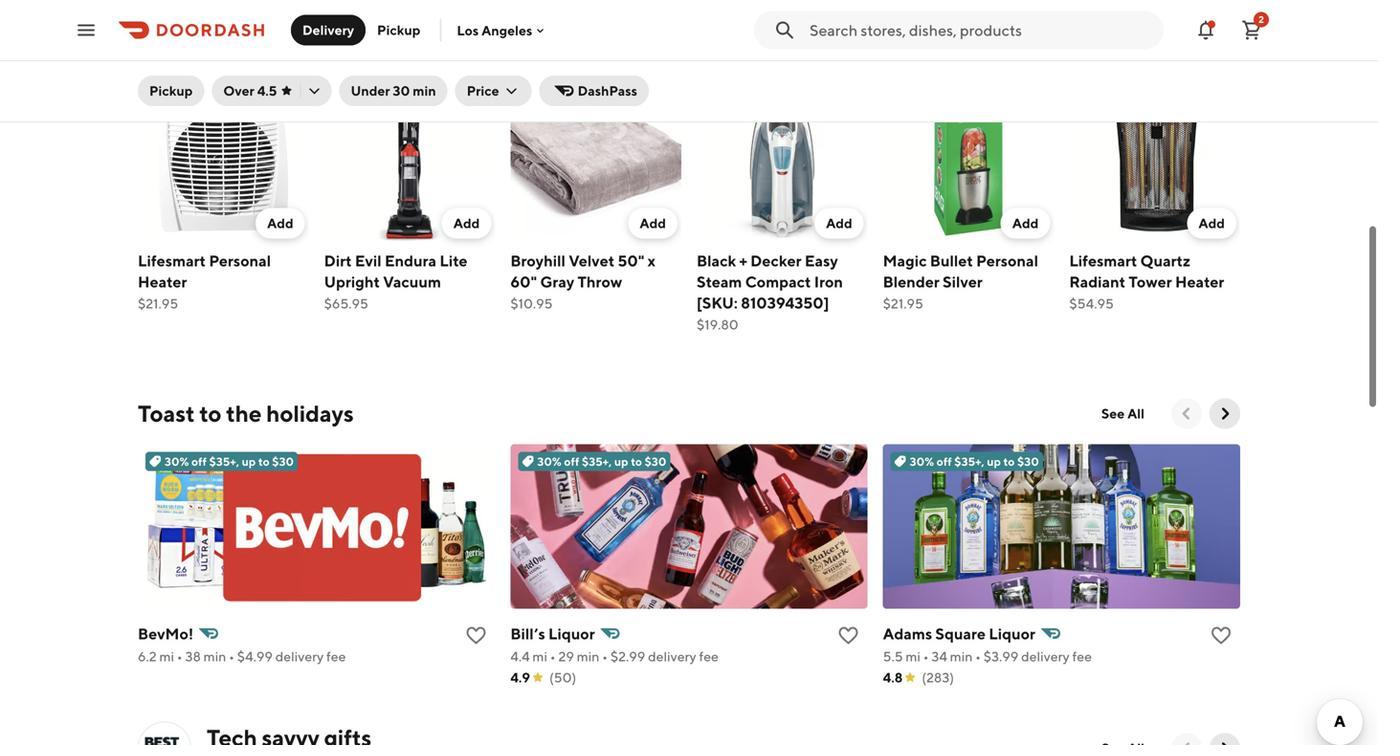 Task type: locate. For each thing, give the bounding box(es) containing it.
black + decker easy steam compact iron [sku: 810394350] image
[[697, 71, 868, 242]]

1 horizontal spatial 30% off $35+, up to $30
[[910, 455, 1039, 469]]

open menu image
[[75, 19, 98, 42]]

$30 for bill's liquor
[[645, 455, 667, 469]]

6 add from the left
[[1199, 215, 1225, 231]]

broyhill
[[510, 252, 566, 270]]

1 $35+, from the left
[[582, 455, 612, 469]]

[sku:
[[697, 294, 738, 312]]

add
[[267, 215, 294, 231], [453, 215, 480, 231], [640, 215, 666, 231], [826, 215, 853, 231], [1012, 215, 1039, 231], [1199, 215, 1225, 231]]

$30
[[645, 455, 667, 469], [1017, 455, 1039, 469]]

2 30% off $35+, up to $30 from the left
[[910, 455, 1039, 469]]

4.8
[[883, 670, 903, 686]]

$2.99
[[611, 649, 645, 665]]

min right 59 at the left
[[363, 36, 389, 54]]

1 horizontal spatial fee
[[699, 649, 719, 665]]

0 horizontal spatial liquor
[[548, 625, 595, 643]]

notification bell image
[[1195, 19, 1218, 42]]

3 add from the left
[[640, 215, 666, 231]]

to for adams square liquor
[[1004, 455, 1015, 469]]

fee right $3.99
[[1072, 649, 1092, 665]]

delivery for bevmo!
[[275, 649, 324, 665]]

square
[[936, 625, 986, 643]]

30% for adams
[[910, 455, 934, 469]]

Store search: begin typing to search for stores available on DoorDash text field
[[810, 20, 1152, 41]]

1 off from the left
[[564, 455, 579, 469]]

5 add from the left
[[1012, 215, 1039, 231]]

min right 38 in the bottom left of the page
[[204, 649, 226, 665]]

1 $30 from the left
[[645, 455, 667, 469]]

big
[[247, 36, 270, 54]]

click to add this store to your saved list image
[[465, 625, 488, 648], [1210, 625, 1233, 648]]

0 vertical spatial pickup
[[377, 22, 421, 38]]

delivery right $3.99
[[1021, 649, 1070, 665]]

add for broyhill velvet 50" x 60" gray throw
[[640, 215, 666, 231]]

fee
[[326, 649, 346, 665], [699, 649, 719, 665], [1072, 649, 1092, 665]]

0 horizontal spatial $21.95
[[138, 296, 178, 311]]

2 heater from the left
[[1175, 273, 1225, 291]]

add button
[[256, 208, 305, 239], [256, 208, 305, 239], [442, 208, 491, 239], [442, 208, 491, 239], [628, 208, 678, 239], [628, 208, 678, 239], [815, 208, 864, 239], [815, 208, 864, 239], [1001, 208, 1050, 239], [1001, 208, 1050, 239], [1187, 208, 1237, 239], [1187, 208, 1237, 239]]

$4.99
[[237, 649, 273, 665]]

2 mi from the left
[[533, 649, 547, 665]]

1 horizontal spatial click to add this store to your saved list image
[[1210, 625, 1233, 648]]

heater
[[138, 273, 187, 291], [1175, 273, 1225, 291]]

2 click to add this store to your saved list image from the left
[[1210, 625, 1233, 648]]

1 vertical spatial pickup button
[[138, 76, 204, 106]]

2 fee from the left
[[699, 649, 719, 665]]

pickup right 59 at the left
[[377, 22, 421, 38]]

min for adams square liquor
[[950, 649, 973, 665]]

1 heater from the left
[[138, 273, 187, 291]]

next button of carousel image for 2nd previous button of carousel "image" from the top
[[1216, 740, 1235, 746]]

2 horizontal spatial to
[[1004, 455, 1015, 469]]

lite
[[440, 252, 468, 270]]

1 horizontal spatial 30%
[[910, 455, 934, 469]]

0 horizontal spatial heater
[[138, 273, 187, 291]]

adams square liquor
[[883, 625, 1036, 643]]

• left 59 at the left
[[332, 36, 338, 54]]

0 horizontal spatial mi
[[159, 649, 174, 665]]

bill's
[[510, 625, 545, 643]]

min
[[363, 36, 389, 54], [413, 83, 436, 99], [204, 649, 226, 665], [577, 649, 600, 665], [950, 649, 973, 665]]

0 horizontal spatial to
[[199, 400, 221, 428]]

delivery right $2.99
[[648, 649, 696, 665]]

min for bevmo!
[[204, 649, 226, 665]]

los angeles button
[[457, 22, 548, 38]]

mi for bill's liquor
[[533, 649, 547, 665]]

2 lifesmart from the left
[[1069, 252, 1137, 270]]

dirt
[[324, 252, 352, 270]]

0 horizontal spatial 30% off $35+, up to $30
[[537, 455, 667, 469]]

0 horizontal spatial fee
[[326, 649, 346, 665]]

$21.95
[[138, 296, 178, 311], [883, 296, 923, 311]]

+
[[739, 252, 747, 270]]

delivery
[[302, 22, 354, 38]]

velvet
[[569, 252, 615, 270]]

2 $35+, from the left
[[955, 455, 985, 469]]

2 up from the left
[[987, 455, 1001, 469]]

2 personal from the left
[[976, 252, 1039, 270]]

fee right $4.99
[[326, 649, 346, 665]]

2 next button of carousel image from the top
[[1216, 405, 1235, 424]]

$3.99
[[984, 649, 1019, 665]]

mi
[[159, 649, 174, 665], [533, 649, 547, 665], [906, 649, 921, 665]]

2 30% from the left
[[910, 455, 934, 469]]

pickup button
[[366, 15, 432, 45], [138, 76, 204, 106]]

3 fee from the left
[[1072, 649, 1092, 665]]

2 horizontal spatial delivery
[[1021, 649, 1070, 665]]

1 $21.95 from the left
[[138, 296, 178, 311]]

0 vertical spatial previous button of carousel image
[[1177, 405, 1196, 424]]

toast to the holidays
[[138, 400, 354, 428]]

1 horizontal spatial $35+,
[[955, 455, 985, 469]]

6.2 mi • 38 min • $4.99 delivery fee
[[138, 649, 346, 665]]

6.2
[[138, 649, 157, 665]]

5.5
[[883, 649, 903, 665]]

0 horizontal spatial click to add this store to your saved list image
[[465, 625, 488, 648]]

black + decker easy steam compact iron [sku: 810394350] $19.80
[[697, 252, 843, 332]]

black
[[697, 252, 736, 270]]

pickup button left over
[[138, 76, 204, 106]]

2 add from the left
[[453, 215, 480, 231]]

decker
[[751, 252, 802, 270]]

blender
[[883, 273, 940, 291]]

min right 34
[[950, 649, 973, 665]]

pickup left over
[[149, 83, 193, 99]]

1 horizontal spatial up
[[987, 455, 1001, 469]]

mi right "5.5"
[[906, 649, 921, 665]]

0 horizontal spatial off
[[564, 455, 579, 469]]

next button of carousel image
[[1216, 20, 1235, 39], [1216, 405, 1235, 424], [1216, 740, 1235, 746]]

810394350]
[[741, 294, 829, 312]]

1 horizontal spatial off
[[937, 455, 952, 469]]

2 vertical spatial next button of carousel image
[[1216, 740, 1235, 746]]

1 previous button of carousel image from the top
[[1177, 405, 1196, 424]]

1 horizontal spatial delivery
[[648, 649, 696, 665]]

$35+, for liquor
[[582, 455, 612, 469]]

2 horizontal spatial mi
[[906, 649, 921, 665]]

see
[[1102, 406, 1125, 422]]

liquor up 29
[[548, 625, 595, 643]]

mi right 6.2 at the left of page
[[159, 649, 174, 665]]

1 horizontal spatial lifesmart
[[1069, 252, 1137, 270]]

2 off from the left
[[937, 455, 952, 469]]

liquor
[[548, 625, 595, 643], [989, 625, 1036, 643]]

1 delivery from the left
[[275, 649, 324, 665]]

3 delivery from the left
[[1021, 649, 1070, 665]]

under 30 min
[[351, 83, 436, 99]]

from
[[207, 36, 244, 54]]

1 30% off $35+, up to $30 from the left
[[537, 455, 667, 469]]

lifesmart personal heater image
[[138, 71, 309, 242]]

from big lots
[[207, 36, 303, 54]]

for
[[264, 5, 294, 32]]

1 30% from the left
[[537, 455, 562, 469]]

1 horizontal spatial liquor
[[989, 625, 1036, 643]]

1 click to add this store to your saved list image from the left
[[465, 625, 488, 648]]

1 horizontal spatial $30
[[1017, 455, 1039, 469]]

1 horizontal spatial $21.95
[[883, 296, 923, 311]]

0 horizontal spatial pickup
[[149, 83, 193, 99]]

2 previous button of carousel image from the top
[[1177, 740, 1196, 746]]

2 $21.95 from the left
[[883, 296, 923, 311]]

2 delivery from the left
[[648, 649, 696, 665]]

4.5
[[257, 83, 277, 99]]

home
[[350, 5, 410, 32]]

lifesmart inside lifesmart quartz radiant tower heater $54.95
[[1069, 252, 1137, 270]]

over 4.5
[[223, 83, 277, 99]]

4.9
[[510, 670, 530, 686]]

bevmo!
[[138, 625, 194, 643]]

2 $30 from the left
[[1017, 455, 1039, 469]]

0 horizontal spatial delivery
[[275, 649, 324, 665]]

• left $4.99
[[229, 649, 235, 665]]

1 vertical spatial pickup
[[149, 83, 193, 99]]

previous button of carousel image
[[1177, 405, 1196, 424], [1177, 740, 1196, 746]]

1 fee from the left
[[326, 649, 346, 665]]

1 horizontal spatial personal
[[976, 252, 1039, 270]]

30% off $35+, up to $30 for liquor
[[537, 455, 667, 469]]

to
[[199, 400, 221, 428], [631, 455, 642, 469], [1004, 455, 1015, 469]]

all
[[1128, 406, 1145, 422]]

$35+, for square
[[955, 455, 985, 469]]

add for lifesmart quartz radiant tower heater
[[1199, 215, 1225, 231]]

1 horizontal spatial heater
[[1175, 273, 1225, 291]]

2 horizontal spatial fee
[[1072, 649, 1092, 665]]

0 horizontal spatial up
[[614, 455, 629, 469]]

0 horizontal spatial $30
[[645, 455, 667, 469]]

magic
[[883, 252, 927, 270]]

easy
[[805, 252, 838, 270]]

bill's liquor
[[510, 625, 595, 643]]

50"
[[618, 252, 645, 270]]

to for bill's liquor
[[631, 455, 642, 469]]

over
[[223, 83, 254, 99]]

• left 38 in the bottom left of the page
[[177, 649, 183, 665]]

lifesmart inside lifesmart personal heater $21.95
[[138, 252, 206, 270]]

3 mi from the left
[[906, 649, 921, 665]]

0 vertical spatial next button of carousel image
[[1216, 20, 1235, 39]]

delivery right $4.99
[[275, 649, 324, 665]]

click to add this store to your saved list image
[[837, 625, 860, 648]]

click to add this store to your saved list image for bevmo!
[[465, 625, 488, 648]]

30%
[[537, 455, 562, 469], [910, 455, 934, 469]]

min right 29
[[577, 649, 600, 665]]

•
[[332, 36, 338, 54], [177, 649, 183, 665], [229, 649, 235, 665], [550, 649, 556, 665], [602, 649, 608, 665], [923, 649, 929, 665], [975, 649, 981, 665]]

1 add from the left
[[267, 215, 294, 231]]

1 mi from the left
[[159, 649, 174, 665]]

$21.95 inside lifesmart personal heater $21.95
[[138, 296, 178, 311]]

personal
[[209, 252, 271, 270], [976, 252, 1039, 270]]

1 personal from the left
[[209, 252, 271, 270]]

next button of carousel image for 2nd previous button of carousel "image" from the bottom of the page
[[1216, 405, 1235, 424]]

1 vertical spatial previous button of carousel image
[[1177, 740, 1196, 746]]

4 add from the left
[[826, 215, 853, 231]]

1 horizontal spatial pickup
[[377, 22, 421, 38]]

lifesmart personal heater $21.95
[[138, 252, 271, 311]]

1 lifesmart from the left
[[138, 252, 206, 270]]

1 horizontal spatial pickup button
[[366, 15, 432, 45]]

0 horizontal spatial lifesmart
[[138, 252, 206, 270]]

60"
[[510, 273, 537, 291]]

delivery button
[[291, 15, 366, 45]]

1 up from the left
[[614, 455, 629, 469]]

fee right $2.99
[[699, 649, 719, 665]]

lifesmart
[[138, 252, 206, 270], [1069, 252, 1137, 270]]

min right '30'
[[413, 83, 436, 99]]

0 horizontal spatial personal
[[209, 252, 271, 270]]

angeles
[[482, 22, 532, 38]]

up for liquor
[[614, 455, 629, 469]]

0 horizontal spatial 30%
[[537, 455, 562, 469]]

3 next button of carousel image from the top
[[1216, 740, 1235, 746]]

0 vertical spatial pickup button
[[366, 15, 432, 45]]

add for magic bullet personal blender silver
[[1012, 215, 1039, 231]]

1 vertical spatial next button of carousel image
[[1216, 405, 1235, 424]]

x
[[648, 252, 656, 270]]

1 horizontal spatial mi
[[533, 649, 547, 665]]

los angeles
[[457, 22, 532, 38]]

liquor up $3.99
[[989, 625, 1036, 643]]

pickup button right 59 at the left
[[366, 15, 432, 45]]

30% off $35+, up to $30 for square
[[910, 455, 1039, 469]]

0 horizontal spatial $35+,
[[582, 455, 612, 469]]

mi right 4.4
[[533, 649, 547, 665]]

1 horizontal spatial to
[[631, 455, 642, 469]]

min for bill's liquor
[[577, 649, 600, 665]]



Task type: describe. For each thing, give the bounding box(es) containing it.
add for dirt evil endura lite upright vacuum
[[453, 215, 480, 231]]

dirt evil endura lite upright vacuum image
[[324, 71, 495, 242]]

evil
[[355, 252, 382, 270]]

upright
[[324, 273, 380, 291]]

1 liquor from the left
[[548, 625, 595, 643]]

gifts
[[207, 5, 259, 32]]

silver
[[943, 273, 983, 291]]

off for liquor
[[564, 455, 579, 469]]

• 59 min
[[332, 36, 389, 54]]

toast
[[138, 400, 195, 428]]

under 30 min button
[[339, 76, 448, 106]]

1 items, open order cart image
[[1240, 19, 1263, 42]]

off for square
[[937, 455, 952, 469]]

$30 for adams square liquor
[[1017, 455, 1039, 469]]

• left 29
[[550, 649, 556, 665]]

under
[[351, 83, 390, 99]]

personal inside magic bullet personal blender silver $21.95
[[976, 252, 1039, 270]]

see all link
[[1090, 399, 1156, 429]]

add for black + decker easy steam compact iron [sku: 810394350]
[[826, 215, 853, 231]]

click to add this store to your saved list image for adams square liquor
[[1210, 625, 1233, 648]]

• left $3.99
[[975, 649, 981, 665]]

broyhill velvet 50" x 60" gray throw $10.95
[[510, 252, 656, 311]]

adams
[[883, 625, 932, 643]]

$19.80
[[697, 317, 739, 332]]

los
[[457, 22, 479, 38]]

5.5 mi • 34 min • $3.99 delivery fee
[[883, 649, 1092, 665]]

personal inside lifesmart personal heater $21.95
[[209, 252, 271, 270]]

price button
[[455, 76, 532, 106]]

2
[[1259, 14, 1264, 25]]

the
[[226, 400, 262, 428]]

price
[[467, 83, 499, 99]]

to inside toast to the holidays link
[[199, 400, 221, 428]]

holidays
[[266, 400, 354, 428]]

2 button
[[1233, 11, 1271, 49]]

• left $2.99
[[602, 649, 608, 665]]

0 horizontal spatial pickup button
[[138, 76, 204, 106]]

tower
[[1129, 273, 1172, 291]]

59
[[341, 36, 360, 54]]

2 liquor from the left
[[989, 625, 1036, 643]]

4.4 mi • 29 min • $2.99 delivery fee
[[510, 649, 719, 665]]

dirt evil endura lite upright vacuum $65.95
[[324, 252, 468, 311]]

delivery for bill's liquor
[[648, 649, 696, 665]]

lifesmart for heater
[[138, 252, 206, 270]]

mi for adams square liquor
[[906, 649, 921, 665]]

$10.95
[[510, 296, 553, 311]]

1 next button of carousel image from the top
[[1216, 20, 1235, 39]]

endura
[[385, 252, 437, 270]]

pickup for top pickup button
[[377, 22, 421, 38]]

delivery for adams square liquor
[[1021, 649, 1070, 665]]

30% for bill's
[[537, 455, 562, 469]]

lifesmart quartz radiant tower heater image
[[1069, 71, 1240, 242]]

• left 34
[[923, 649, 929, 665]]

mi for bevmo!
[[159, 649, 174, 665]]

fee for bevmo!
[[326, 649, 346, 665]]

$21.95 inside magic bullet personal blender silver $21.95
[[883, 296, 923, 311]]

34
[[932, 649, 947, 665]]

add for lifesmart personal heater
[[267, 215, 294, 231]]

lifesmart quartz radiant tower heater $54.95
[[1069, 252, 1225, 311]]

bullet
[[930, 252, 973, 270]]

pickup for the left pickup button
[[149, 83, 193, 99]]

gray
[[540, 273, 575, 291]]

lifesmart for radiant
[[1069, 252, 1137, 270]]

fee for bill's liquor
[[699, 649, 719, 665]]

iron
[[814, 273, 843, 291]]

29
[[558, 649, 574, 665]]

heater inside lifesmart personal heater $21.95
[[138, 273, 187, 291]]

38
[[185, 649, 201, 665]]

$54.95
[[1069, 296, 1114, 311]]

(50)
[[549, 670, 576, 686]]

(283)
[[922, 670, 954, 686]]

4.4
[[510, 649, 530, 665]]

see all
[[1102, 406, 1145, 422]]

lots
[[273, 36, 303, 54]]

heater inside lifesmart quartz radiant tower heater $54.95
[[1175, 273, 1225, 291]]

compact
[[745, 273, 811, 291]]

magic bullet personal blender silver $21.95
[[883, 252, 1039, 311]]

dashpass
[[578, 83, 637, 99]]

over 4.5 button
[[212, 76, 332, 106]]

throw
[[578, 273, 622, 291]]

dashpass button
[[539, 76, 649, 106]]

up for square
[[987, 455, 1001, 469]]

gifts for your home
[[207, 5, 410, 32]]

toast to the holidays link
[[138, 399, 354, 429]]

steam
[[697, 273, 742, 291]]

min inside button
[[413, 83, 436, 99]]

$65.95
[[324, 296, 368, 311]]

magic bullet personal blender silver image
[[883, 71, 1054, 242]]

radiant
[[1069, 273, 1126, 291]]

broyhill velvet 50" x 60" gray throw image
[[510, 71, 681, 242]]

your
[[298, 5, 345, 32]]

vacuum
[[383, 273, 441, 291]]

quartz
[[1141, 252, 1191, 270]]

fee for adams square liquor
[[1072, 649, 1092, 665]]



Task type: vqa. For each thing, say whether or not it's contained in the screenshot.
topmost Next button of carousel image
yes



